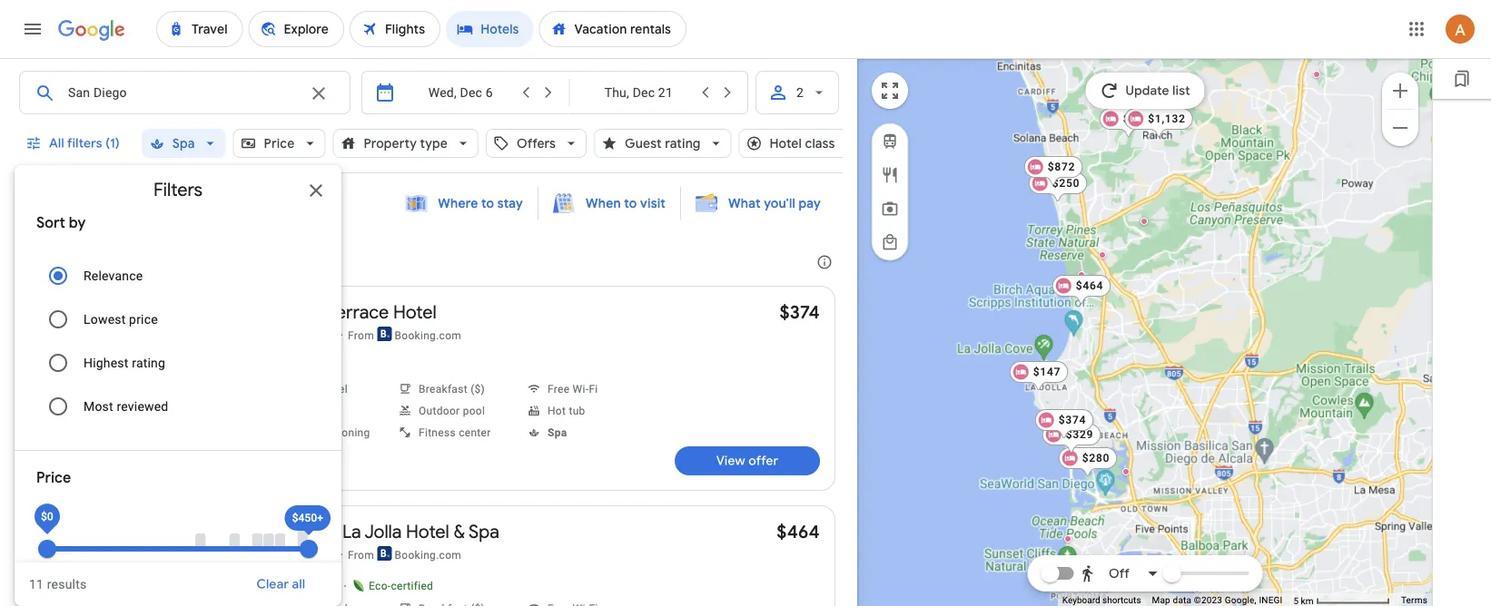 Task type: vqa. For each thing, say whether or not it's contained in the screenshot.
$374 to the top
yes



Task type: locate. For each thing, give the bounding box(es) containing it.
sort by
[[36, 214, 86, 233]]

results up price
[[116, 253, 163, 272]]

2 to from the left
[[624, 195, 637, 212]]

0 vertical spatial results
[[116, 253, 163, 272]]

off
[[1109, 566, 1130, 582]]

sort
[[36, 214, 65, 233]]

offers
[[517, 135, 556, 152]]

hilton san diego bayfront image
[[1194, 587, 1201, 594]]

1 photos list from the top
[[23, 287, 255, 506]]

0 horizontal spatial $464 link
[[777, 521, 820, 544]]

rating
[[665, 135, 701, 152], [132, 356, 165, 371]]

1 horizontal spatial rating
[[665, 135, 701, 152]]

rating inside 'popup button'
[[665, 135, 701, 152]]

0 horizontal spatial price
[[36, 469, 71, 488]]

filters form
[[15, 58, 866, 607]]

offers button
[[486, 122, 587, 165]]

photos list
[[23, 287, 255, 506], [23, 507, 255, 607]]

price
[[264, 135, 295, 152], [36, 469, 71, 488]]

price
[[129, 312, 158, 327]]

1 vertical spatial price
[[36, 469, 71, 488]]

to inside button
[[481, 195, 494, 212]]

when to visit
[[586, 195, 666, 212]]

fairmont grand del mar image
[[1141, 218, 1148, 225]]

san diego mission bay resort image
[[1123, 469, 1130, 476]]

2 button
[[756, 71, 839, 114]]

$329 link
[[1043, 424, 1101, 455]]

results inside filters form
[[47, 577, 87, 592]]

list
[[1173, 83, 1191, 99]]

results right 11
[[47, 577, 87, 592]]

view offer link
[[675, 447, 820, 476]]

0 vertical spatial price
[[264, 135, 295, 152]]

most reviewed
[[84, 399, 168, 414]]

rating right guest
[[665, 135, 701, 152]]

1 horizontal spatial $464 link
[[1053, 275, 1111, 306]]

zoom out map image
[[1390, 117, 1412, 139]]

class
[[805, 135, 835, 152]]

offer
[[749, 453, 779, 470]]

2 photos list from the top
[[23, 507, 255, 607]]

0 vertical spatial $464 link
[[1053, 275, 1111, 306]]

Check-out text field
[[584, 72, 694, 114]]

view offer button
[[675, 447, 820, 476]]

$374 link down learn more about these results icon at the top right of the page
[[780, 301, 820, 324]]

relevance
[[84, 268, 143, 283]]

11
[[29, 577, 44, 592]]

1 vertical spatial $374
[[1059, 414, 1087, 427]]

$464 down offer
[[777, 521, 820, 544]]

property type
[[364, 135, 448, 152]]

main menu image
[[22, 18, 44, 40]]

coronado island marriott resort & spa image
[[1183, 601, 1190, 607]]

0 vertical spatial $374
[[780, 301, 820, 324]]

$464 down the lodge at torrey pines icon
[[1076, 280, 1104, 293]]

1 vertical spatial rating
[[132, 356, 165, 371]]

spa button
[[142, 122, 226, 165]]

$374 link up $280 link
[[1035, 410, 1094, 441]]

1 horizontal spatial $374
[[1059, 414, 1087, 427]]

1 vertical spatial photos list
[[23, 507, 255, 607]]

1 horizontal spatial to
[[624, 195, 637, 212]]

0 vertical spatial rating
[[665, 135, 701, 152]]

where to stay button
[[395, 186, 534, 221]]

price button
[[233, 122, 326, 165]]

1 vertical spatial $464
[[777, 521, 820, 544]]

update list
[[1126, 83, 1191, 99]]

$250
[[1053, 177, 1080, 190]]

what
[[729, 195, 761, 212]]

0 horizontal spatial rating
[[132, 356, 165, 371]]

1 to from the left
[[481, 195, 494, 212]]

$464
[[1076, 280, 1104, 293], [777, 521, 820, 544]]

hotel
[[770, 135, 802, 152]]

to
[[481, 195, 494, 212], [624, 195, 637, 212]]

0 vertical spatial photos list
[[23, 287, 255, 506]]

data
[[1173, 596, 1192, 606]]

results
[[116, 253, 163, 272], [47, 577, 87, 592]]

all
[[292, 577, 305, 593]]

what you'll pay
[[729, 195, 821, 212]]

to inside button
[[624, 195, 637, 212]]

to left visit
[[624, 195, 637, 212]]

$147 link
[[1010, 362, 1068, 392]]

0 horizontal spatial $374 link
[[780, 301, 820, 324]]

keyboard shortcuts
[[1063, 596, 1141, 606]]

most
[[84, 399, 113, 414]]

1 vertical spatial $374 link
[[1035, 410, 1094, 441]]

lowest price
[[84, 312, 158, 327]]

$147
[[1034, 366, 1061, 379]]

to left stay
[[481, 195, 494, 212]]

photos list for $464
[[23, 507, 255, 607]]

$374 down learn more about these results icon at the top right of the page
[[780, 301, 820, 324]]

shortcuts
[[1103, 596, 1141, 606]]

0 horizontal spatial results
[[47, 577, 87, 592]]

keyboard
[[1063, 596, 1101, 606]]

$464 link down offer
[[777, 521, 820, 544]]

$872
[[1048, 161, 1076, 174]]

eco-certified
[[369, 580, 433, 593]]

4.5 out of 5 stars from 1,156 reviews image
[[270, 580, 339, 594]]

$329
[[1066, 429, 1094, 441]]

close dialog image
[[305, 180, 327, 202]]

0 horizontal spatial $464
[[777, 521, 820, 544]]

clear image
[[308, 83, 330, 104]]

0 vertical spatial $464
[[1076, 280, 1104, 293]]

highest rating
[[84, 356, 165, 371]]

google,
[[1225, 596, 1257, 606]]

rating right highest
[[132, 356, 165, 371]]

eco-
[[369, 580, 391, 593]]

to for visit
[[624, 195, 637, 212]]

update list button
[[1086, 73, 1205, 109]]

stay
[[498, 195, 523, 212]]

1 vertical spatial results
[[47, 577, 87, 592]]

filters
[[67, 135, 102, 152]]

type
[[420, 135, 448, 152]]

$872 link
[[1024, 156, 1083, 187]]

certified
[[391, 580, 433, 593]]

Check-in text field
[[407, 72, 515, 114]]

Search for places, hotels and more text field
[[67, 72, 297, 114]]

$374 up $329
[[1059, 414, 1087, 427]]

rating for guest rating
[[665, 135, 701, 152]]

$464 link down hilton garden inn san diego del mar icon
[[1053, 275, 1111, 306]]

1 horizontal spatial price
[[264, 135, 295, 152]]

$464 link
[[1053, 275, 1111, 306], [777, 521, 820, 544]]

rating inside sort results option group
[[132, 356, 165, 371]]

sort results option group
[[36, 254, 320, 429]]

1 horizontal spatial $464
[[1076, 280, 1104, 293]]

0 horizontal spatial to
[[481, 195, 494, 212]]

filters
[[154, 178, 203, 201]]

$374
[[780, 301, 820, 324], [1059, 414, 1087, 427]]



Task type: describe. For each thing, give the bounding box(es) containing it.
where
[[438, 195, 478, 212]]

update
[[1126, 83, 1170, 99]]

spa
[[172, 135, 195, 152]]

terms
[[1402, 596, 1428, 606]]

off button
[[1076, 552, 1165, 596]]

map region
[[848, 0, 1492, 607]]

guest rating button
[[594, 122, 732, 165]]

learn more about these results image
[[803, 241, 847, 284]]

diego · 11
[[50, 253, 113, 272]]

where to stay
[[438, 195, 523, 212]]

pay
[[799, 195, 821, 212]]

11 results
[[29, 577, 87, 592]]

1 horizontal spatial $374 link
[[1035, 410, 1094, 441]]

map
[[1152, 596, 1171, 606]]

inegi
[[1259, 596, 1283, 606]]

visit
[[640, 195, 666, 212]]

map data ©2023 google, inegi
[[1152, 596, 1283, 606]]

when
[[586, 195, 621, 212]]

0 vertical spatial $374 link
[[780, 301, 820, 324]]

keyboard shortcuts button
[[1063, 595, 1141, 607]]

view offer
[[716, 453, 779, 470]]

terms link
[[1402, 596, 1428, 606]]

rancho bernardo inn image
[[1314, 71, 1321, 78]]

guest rating
[[625, 135, 701, 152]]

(1)
[[105, 135, 120, 152]]

the inn at sunset cliffs image
[[1065, 536, 1072, 543]]

all
[[49, 135, 64, 152]]

$280 link
[[1059, 448, 1118, 479]]

guest
[[625, 135, 662, 152]]

reviewed
[[117, 399, 168, 414]]

·
[[344, 579, 347, 594]]

eco-certified link
[[352, 579, 433, 594]]

$374 inside the map region
[[1059, 414, 1087, 427]]

zoom in map image
[[1390, 80, 1412, 102]]

1 horizontal spatial results
[[116, 253, 163, 272]]

2
[[797, 85, 804, 100]]

$250 link
[[1029, 173, 1088, 203]]

property type button
[[333, 122, 479, 165]]

clear all
[[256, 577, 305, 593]]

kona kai san diego resort image
[[1095, 579, 1102, 586]]

property
[[364, 135, 417, 152]]

price inside price popup button
[[264, 135, 295, 152]]

san
[[22, 253, 47, 272]]

view larger map image
[[879, 80, 901, 102]]

photos list for $374
[[23, 287, 255, 506]]

$186
[[1123, 113, 1151, 125]]

$1,132
[[1148, 113, 1186, 125]]

when to visit button
[[542, 186, 677, 221]]

hotel class button
[[739, 122, 866, 165]]

4.5
[[270, 580, 286, 593]]

view
[[716, 453, 746, 470]]

hilton garden inn san diego del mar image
[[1099, 252, 1106, 259]]

rating for highest rating
[[132, 356, 165, 371]]

$280
[[1083, 452, 1110, 465]]

you'll
[[764, 195, 796, 212]]

to for stay
[[481, 195, 494, 212]]

all filters (1)
[[49, 135, 120, 152]]

$186 link
[[1100, 108, 1158, 139]]

©2023
[[1194, 596, 1223, 606]]

(1,156)
[[303, 580, 339, 593]]

$1,132 link
[[1125, 108, 1193, 139]]

1 vertical spatial $464 link
[[777, 521, 820, 544]]

0 horizontal spatial $374
[[780, 301, 820, 324]]

hotel class
[[770, 135, 835, 152]]

highest
[[84, 356, 129, 371]]

the lodge at torrey pines image
[[1078, 272, 1086, 279]]

clear all button
[[235, 563, 327, 607]]

$464 inside $464 link
[[1076, 280, 1104, 293]]

what you'll pay button
[[685, 186, 832, 221]]

san diego · 11 results
[[22, 253, 163, 272]]

clear
[[256, 577, 289, 593]]

all filters (1) button
[[15, 122, 134, 165]]

lowest
[[84, 312, 126, 327]]



